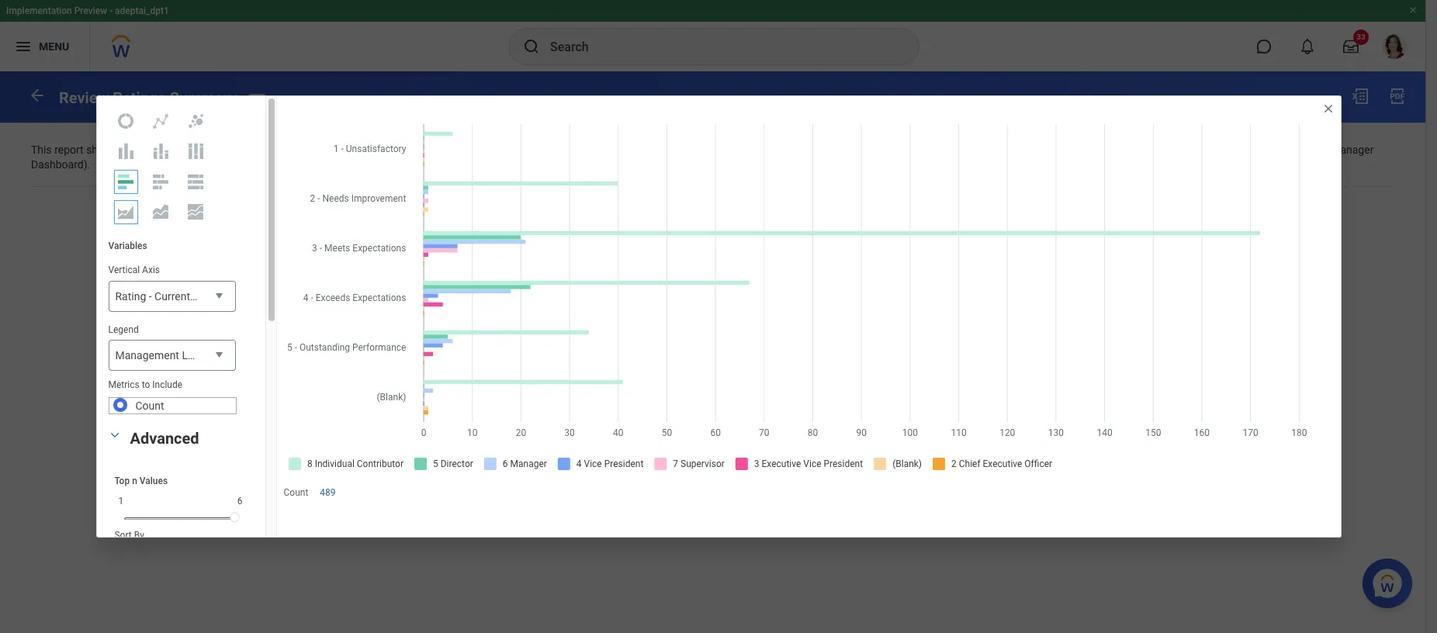 Task type: locate. For each thing, give the bounding box(es) containing it.
given
[[339, 143, 365, 156]]

100% bar image
[[186, 172, 205, 191]]

489 button
[[320, 487, 338, 499]]

variables
[[108, 241, 147, 252]]

rating left (meets in the left of the page
[[404, 143, 435, 156]]

level
[[182, 349, 207, 361]]

1 and from the left
[[995, 143, 1013, 156]]

on
[[857, 143, 869, 156], [1242, 143, 1254, 156]]

1 horizontal spatial include
[[1016, 143, 1051, 156]]

manager
[[1331, 143, 1374, 156]]

axis
[[142, 265, 160, 276]]

review right given at the left
[[367, 143, 401, 156]]

stacked bar image
[[151, 172, 170, 191]]

count
[[135, 399, 164, 412], [284, 488, 308, 499]]

rating
[[404, 143, 435, 156], [115, 290, 146, 302]]

2 horizontal spatial the
[[1257, 143, 1272, 156]]

0 vertical spatial count
[[135, 399, 164, 412]]

employees
[[181, 143, 234, 156]]

a
[[330, 143, 336, 156]]

advanced
[[130, 429, 199, 448]]

include left subordinate
[[1016, 143, 1051, 156]]

0 horizontal spatial include
[[152, 379, 182, 390]]

0 horizontal spatial review
[[59, 88, 109, 107]]

organization
[[931, 143, 992, 156]]

1
[[118, 496, 124, 507]]

review right previous page image
[[59, 88, 109, 107]]

0 vertical spatial rating
[[404, 143, 435, 156]]

-
[[110, 5, 113, 16], [149, 290, 152, 302]]

count left 489
[[284, 488, 308, 499]]

top n values group
[[114, 475, 246, 526]]

review ratings summary
[[59, 88, 237, 107]]

include inside this report shows the count of employees that were assigned a given review rating (meets expectations, exceeds expectations etc.) during the last review cycle. (prompts on supervisory organization and include subordinate organizations and is used on the "prompted" manager dashboard).
[[1016, 143, 1051, 156]]

variables group
[[97, 228, 248, 426]]

clustered column image
[[116, 142, 135, 161]]

0 horizontal spatial count
[[135, 399, 164, 412]]

0 horizontal spatial and
[[995, 143, 1013, 156]]

and
[[995, 143, 1013, 156], [1184, 143, 1202, 156]]

the
[[120, 143, 136, 156], [706, 143, 722, 156], [1257, 143, 1272, 156]]

review ratings summary link
[[59, 88, 237, 107]]

current
[[155, 290, 190, 302]]

implementation preview -   adeptai_dpt1 banner
[[0, 0, 1426, 71]]

dashboard).
[[31, 159, 90, 171]]

100% column image
[[186, 142, 205, 161]]

1 horizontal spatial and
[[1184, 143, 1202, 156]]

1 horizontal spatial the
[[706, 143, 722, 156]]

1 horizontal spatial -
[[149, 290, 152, 302]]

- right preview
[[110, 5, 113, 16]]

0 horizontal spatial on
[[857, 143, 869, 156]]

metrics to include group
[[108, 378, 236, 414]]

include inside group
[[152, 379, 182, 390]]

this
[[31, 143, 52, 156]]

overlaid area image
[[116, 202, 135, 221]]

vertical axis
[[108, 265, 160, 276]]

include right to
[[152, 379, 182, 390]]

on right (prompts
[[857, 143, 869, 156]]

1 vertical spatial review
[[367, 143, 401, 156]]

normalized
[[193, 290, 248, 302]]

and right organization
[[995, 143, 1013, 156]]

bubble image
[[186, 112, 205, 131]]

review
[[59, 88, 109, 107], [367, 143, 401, 156]]

1 horizontal spatial rating
[[404, 143, 435, 156]]

1 horizontal spatial on
[[1242, 143, 1254, 156]]

management level
[[115, 349, 207, 361]]

include
[[1016, 143, 1051, 156], [152, 379, 182, 390]]

rating down vertical axis
[[115, 290, 146, 302]]

previous page image
[[28, 86, 47, 105]]

report
[[54, 143, 84, 156]]

- inside banner
[[110, 5, 113, 16]]

that
[[236, 143, 255, 156]]

count down to
[[135, 399, 164, 412]]

0 horizontal spatial the
[[120, 143, 136, 156]]

stacked area image
[[151, 202, 170, 221]]

last
[[724, 143, 742, 156]]

chevron down image
[[105, 430, 124, 441]]

vertical axis group
[[108, 264, 248, 312]]

2 the from the left
[[706, 143, 722, 156]]

0 vertical spatial -
[[110, 5, 113, 16]]

during
[[673, 143, 704, 156]]

count inside the metrics to include group
[[135, 399, 164, 412]]

"prompted"
[[1275, 143, 1329, 156]]

is
[[1205, 143, 1213, 156]]

notifications large image
[[1300, 39, 1316, 54]]

1 vertical spatial include
[[152, 379, 182, 390]]

3 the from the left
[[1257, 143, 1272, 156]]

summary
[[170, 88, 237, 107]]

implementation preview -   adeptai_dpt1
[[6, 5, 169, 16]]

the right used
[[1257, 143, 1272, 156]]

the left count
[[120, 143, 136, 156]]

the left last
[[706, 143, 722, 156]]

0 vertical spatial review
[[59, 88, 109, 107]]

assigned
[[284, 143, 328, 156]]

1 vertical spatial -
[[149, 290, 152, 302]]

2 on from the left
[[1242, 143, 1254, 156]]

1 vertical spatial rating
[[115, 290, 146, 302]]

- inside popup button
[[149, 290, 152, 302]]

1 horizontal spatial review
[[367, 143, 401, 156]]

donut image
[[116, 112, 135, 131]]

close chart settings image
[[1322, 103, 1335, 115]]

implementation
[[6, 5, 72, 16]]

on right used
[[1242, 143, 1254, 156]]

- left current
[[149, 290, 152, 302]]

metrics
[[108, 379, 139, 390]]

close environment banner image
[[1409, 5, 1418, 15]]

1 vertical spatial count
[[284, 488, 308, 499]]

supervisory
[[872, 143, 928, 156]]

0 vertical spatial include
[[1016, 143, 1051, 156]]

expectations,
[[474, 143, 539, 156]]

and left is at the right
[[1184, 143, 1202, 156]]

by
[[134, 530, 144, 541]]

0 horizontal spatial rating
[[115, 290, 146, 302]]

sort by
[[114, 530, 144, 541]]

management level button
[[108, 340, 236, 371]]

0 horizontal spatial -
[[110, 5, 113, 16]]



Task type: describe. For each thing, give the bounding box(es) containing it.
etc.)
[[649, 143, 670, 156]]

n
[[132, 476, 137, 486]]

adeptai_dpt1
[[115, 5, 169, 16]]

exceeds
[[541, 143, 581, 156]]

management
[[115, 349, 179, 361]]

view printable version (pdf) image
[[1389, 87, 1407, 106]]

rating inside this report shows the count of employees that were assigned a given review rating (meets expectations, exceeds expectations etc.) during the last review cycle. (prompts on supervisory organization and include subordinate organizations and is used on the "prompted" manager dashboard).
[[404, 143, 435, 156]]

subordinate
[[1053, 143, 1112, 156]]

search image
[[522, 37, 541, 56]]

profile logan mcneil element
[[1373, 29, 1416, 64]]

shows
[[86, 143, 118, 156]]

sort
[[114, 530, 132, 541]]

to
[[142, 379, 150, 390]]

review inside this report shows the count of employees that were assigned a given review rating (meets expectations, exceeds expectations etc.) during the last review cycle. (prompts on supervisory organization and include subordinate organizations and is used on the "prompted" manager dashboard).
[[367, 143, 401, 156]]

expectations
[[584, 143, 646, 156]]

were
[[258, 143, 281, 156]]

values
[[140, 476, 168, 486]]

top
[[114, 476, 130, 486]]

advanced button
[[130, 429, 199, 448]]

6
[[237, 496, 243, 507]]

100% area image
[[186, 202, 205, 221]]

clustered bar image
[[116, 172, 135, 191]]

used
[[1216, 143, 1239, 156]]

export to excel image
[[1351, 87, 1370, 106]]

metrics to include
[[108, 379, 182, 390]]

ratings
[[113, 88, 166, 107]]

line image
[[151, 112, 170, 131]]

1 horizontal spatial count
[[284, 488, 308, 499]]

rating - current normalized
[[115, 290, 248, 302]]

(prompts
[[809, 143, 854, 156]]

review ratings summary main content
[[0, 71, 1426, 224]]

489
[[320, 488, 336, 499]]

legend
[[108, 324, 139, 335]]

advanced dialog
[[96, 96, 1342, 633]]

vertical
[[108, 265, 140, 276]]

1 the from the left
[[120, 143, 136, 156]]

organizations
[[1114, 143, 1181, 156]]

rating inside rating - current normalized popup button
[[115, 290, 146, 302]]

(meets
[[438, 143, 472, 156]]

preview
[[74, 5, 107, 16]]

count
[[138, 143, 166, 156]]

2 and from the left
[[1184, 143, 1202, 156]]

review
[[745, 143, 776, 156]]

advanced group
[[103, 426, 253, 633]]

this report shows the count of employees that were assigned a given review rating (meets expectations, exceeds expectations etc.) during the last review cycle. (prompts on supervisory organization and include subordinate organizations and is used on the "prompted" manager dashboard).
[[31, 143, 1377, 171]]

rating - current normalized button
[[108, 281, 248, 312]]

1 on from the left
[[857, 143, 869, 156]]

legend group
[[108, 323, 236, 371]]

cycle.
[[778, 143, 806, 156]]

of
[[169, 143, 179, 156]]

chevron up image
[[704, 178, 722, 190]]

top n values
[[114, 476, 168, 486]]

stacked column image
[[151, 142, 170, 161]]

inbox large image
[[1344, 39, 1359, 54]]



Task type: vqa. For each thing, say whether or not it's contained in the screenshot.
the bottom Employee's Photo (Maximilian Schneider)
no



